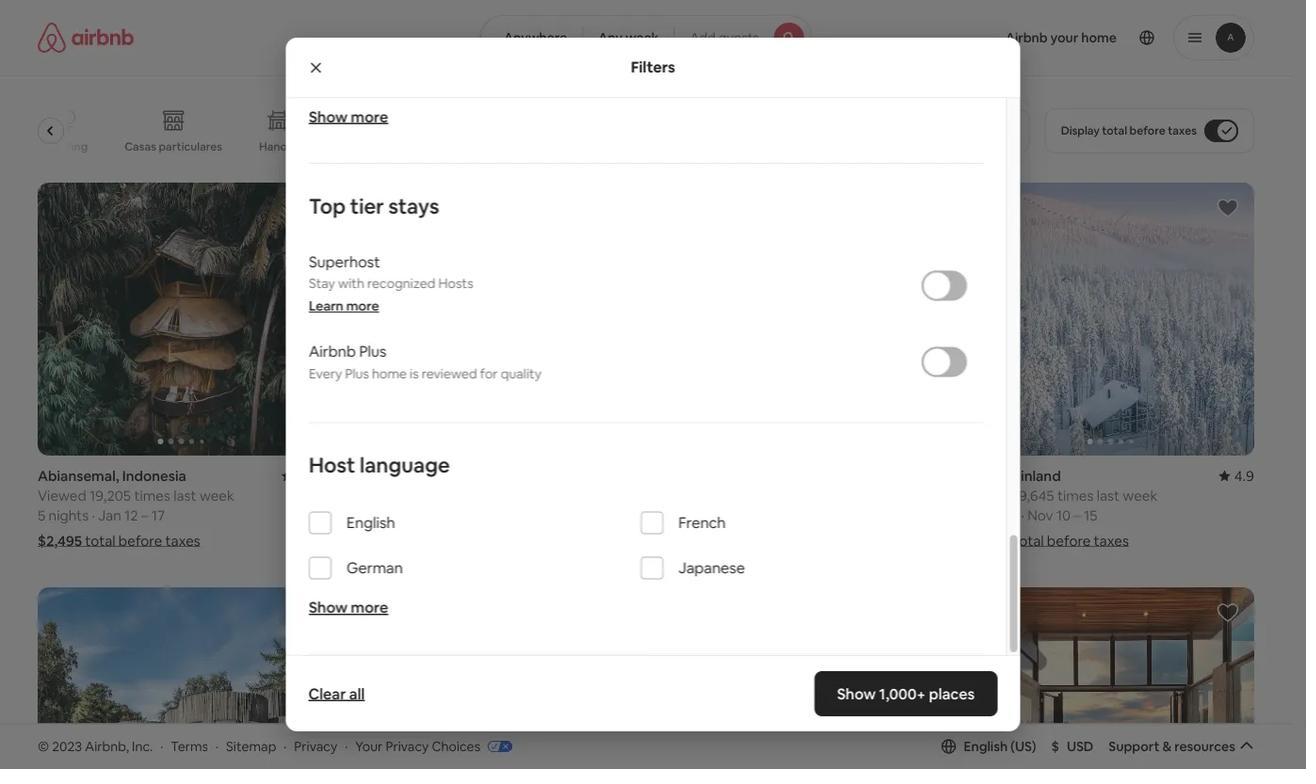 Task type: vqa. For each thing, say whether or not it's contained in the screenshot.
'views'
no



Task type: describe. For each thing, give the bounding box(es) containing it.
before inside button
[[1130, 123, 1166, 138]]

your privacy choices link
[[355, 738, 513, 757]]

show 1,000+ places
[[838, 684, 976, 704]]

5 inside "kittilä, finland viewed 9,645 times last week 5 nights · nov 10 – 15 $1,060 total before taxes"
[[968, 506, 975, 525]]

0 vertical spatial more
[[351, 108, 388, 127]]

17
[[151, 506, 165, 525]]

any
[[599, 29, 623, 46]]

group containing casas particulares
[[38, 94, 932, 168]]

add to wishlist: abiansemal, indonesia image
[[287, 197, 310, 220]]

casas particulares
[[125, 139, 223, 154]]

10 inside "kittilä, finland viewed 9,645 times last week 5 nights · nov 10 – 15 $1,060 total before taxes"
[[1057, 506, 1071, 525]]

privacy link
[[294, 738, 338, 755]]

all
[[349, 684, 365, 704]]

5 nights · dec 5 – 10 $4,780 total before taxes
[[658, 506, 820, 550]]

filters dialog
[[286, 0, 1021, 732]]

add to wishlist: kittilä, finland image
[[1217, 197, 1240, 220]]

2 show more from the top
[[309, 598, 388, 618]]

add guests
[[690, 29, 759, 46]]

display total before taxes
[[1061, 123, 1197, 138]]

forde,
[[348, 467, 390, 485]]

guests
[[719, 29, 759, 46]]

nights inside 5 nights $1,889
[[358, 506, 399, 525]]

language
[[359, 452, 450, 479]]

jan
[[98, 506, 121, 525]]

anywhere
[[504, 29, 567, 46]]

airbnb
[[309, 342, 356, 362]]

sitemap link
[[226, 738, 276, 755]]

2023
[[52, 738, 82, 755]]

with
[[338, 276, 364, 293]]

$1,060
[[968, 532, 1011, 550]]

show up top in the left top of the page
[[309, 108, 347, 127]]

stays
[[388, 193, 439, 220]]

week for abiansemal, indonesia viewed 19,205 times last week 5 nights · jan 12 – 17 $2,495 total before taxes
[[200, 486, 234, 505]]

week for kittilä, finland viewed 9,645 times last week 5 nights · nov 10 – 15 $1,060 total before taxes
[[1123, 486, 1158, 505]]

3 5 from the left
[[658, 506, 665, 525]]

· left your
[[345, 738, 348, 755]]

german
[[346, 559, 403, 578]]

viewed for kittilä,
[[968, 486, 1016, 505]]

12
[[124, 506, 138, 525]]

host language
[[309, 452, 450, 479]]

1,000+
[[880, 684, 926, 704]]

· right terms link
[[216, 738, 219, 755]]

superhost
[[309, 253, 380, 272]]

clear
[[309, 684, 346, 704]]

2 vertical spatial more
[[351, 598, 388, 618]]

$2,495
[[38, 532, 82, 550]]

home
[[372, 365, 407, 382]]

filters
[[631, 57, 676, 77]]

more inside superhost stay with recognized hosts learn more
[[346, 298, 379, 315]]

particulares
[[159, 139, 223, 154]]

airbnb plus every plus home is reviewed for quality
[[309, 342, 541, 382]]

kittilä,
[[968, 467, 1011, 485]]

add to wishlist: calaca, philippines image
[[1217, 602, 1240, 624]]

top
[[309, 193, 345, 220]]

support
[[1109, 738, 1160, 755]]

show map
[[603, 655, 667, 672]]

add
[[690, 29, 716, 46]]

english for english (us)
[[964, 738, 1008, 755]]

times for 15
[[1058, 486, 1094, 505]]

0 vertical spatial plus
[[359, 342, 386, 362]]

inc.
[[132, 738, 153, 755]]

learn
[[309, 298, 343, 315]]

viewed for abiansemal,
[[38, 486, 87, 505]]

english for english
[[346, 514, 395, 533]]

· left privacy link
[[284, 738, 287, 755]]

total inside abiansemal, indonesia viewed 19,205 times last week 5 nights · jan 12 – 17 $2,495 total before taxes
[[85, 532, 115, 550]]

golfing
[[49, 139, 88, 154]]

every
[[309, 365, 342, 382]]

forde, norway
[[348, 467, 444, 485]]

last for nov 10 – 15
[[1097, 486, 1120, 505]]

japanese
[[678, 559, 745, 578]]

english (us) button
[[942, 738, 1037, 755]]

dec
[[718, 506, 744, 525]]

before inside abiansemal, indonesia viewed 19,205 times last week 5 nights · jan 12 – 17 $2,495 total before taxes
[[119, 532, 162, 550]]

usd
[[1067, 738, 1094, 755]]

places
[[930, 684, 976, 704]]

– inside 5 nights · dec 5 – 10 $4,780 total before taxes
[[758, 506, 765, 525]]

4 5 from the left
[[747, 506, 755, 525]]

©
[[38, 738, 49, 755]]

total inside "kittilä, finland viewed 9,645 times last week 5 nights · nov 10 – 15 $1,060 total before taxes"
[[1014, 532, 1044, 550]]

© 2023 airbnb, inc. ·
[[38, 738, 163, 755]]

choices
[[432, 738, 481, 755]]

1 show more button from the top
[[309, 108, 388, 127]]

nights inside abiansemal, indonesia viewed 19,205 times last week 5 nights · jan 12 – 17 $2,495 total before taxes
[[49, 506, 89, 525]]

for
[[480, 365, 498, 382]]

– for kittilä,
[[1074, 506, 1081, 525]]

before inside 5 nights · dec 5 – 10 $4,780 total before taxes
[[738, 532, 782, 550]]

reviewed
[[421, 365, 477, 382]]

profile element
[[835, 0, 1255, 75]]

before inside "kittilä, finland viewed 9,645 times last week 5 nights · nov 10 – 15 $1,060 total before taxes"
[[1047, 532, 1091, 550]]

host
[[309, 452, 355, 479]]

1 privacy from the left
[[294, 738, 338, 755]]

$ usd
[[1052, 738, 1094, 755]]

5 inside abiansemal, indonesia viewed 19,205 times last week 5 nights · jan 12 – 17 $2,495 total before taxes
[[38, 506, 45, 525]]

resources
[[1175, 738, 1236, 755]]

$1,889
[[348, 532, 391, 550]]

5 nights $1,889
[[348, 506, 399, 550]]



Task type: locate. For each thing, give the bounding box(es) containing it.
support & resources button
[[1109, 738, 1255, 755]]

3 nights from the left
[[668, 506, 709, 525]]

times inside "kittilä, finland viewed 9,645 times last week 5 nights · nov 10 – 15 $1,060 total before taxes"
[[1058, 486, 1094, 505]]

viewed inside abiansemal, indonesia viewed 19,205 times last week 5 nights · jan 12 – 17 $2,495 total before taxes
[[38, 486, 87, 505]]

4.85 out of 5 average rating image
[[281, 467, 325, 485]]

taxes inside button
[[1168, 123, 1197, 138]]

times up "15"
[[1058, 486, 1094, 505]]

kittilä, finland viewed 9,645 times last week 5 nights · nov 10 – 15 $1,060 total before taxes
[[968, 467, 1158, 550]]

show left map
[[603, 655, 637, 672]]

1 5 from the left
[[38, 506, 45, 525]]

group
[[38, 94, 932, 168], [38, 183, 325, 456], [348, 183, 635, 456], [658, 183, 945, 456], [968, 183, 1255, 456], [38, 588, 325, 770], [348, 588, 635, 770], [658, 588, 945, 770], [968, 588, 1255, 770]]

5
[[38, 506, 45, 525], [348, 506, 355, 525], [658, 506, 665, 525], [747, 506, 755, 525], [968, 506, 975, 525]]

4.85
[[297, 467, 325, 485]]

· right inc.
[[160, 738, 163, 755]]

terms · sitemap · privacy
[[171, 738, 338, 755]]

0 horizontal spatial privacy
[[294, 738, 338, 755]]

recognized
[[367, 276, 435, 293]]

1 nights from the left
[[49, 506, 89, 525]]

stay
[[309, 276, 335, 293]]

english left "(us)"
[[964, 738, 1008, 755]]

0 horizontal spatial times
[[134, 486, 170, 505]]

abiansemal, indonesia viewed 19,205 times last week 5 nights · jan 12 – 17 $2,495 total before taxes
[[38, 467, 234, 550]]

anywhere button
[[480, 15, 583, 60]]

1 vertical spatial english
[[964, 738, 1008, 755]]

week inside "kittilä, finland viewed 9,645 times last week 5 nights · nov 10 – 15 $1,060 total before taxes"
[[1123, 486, 1158, 505]]

1 horizontal spatial 10
[[1057, 506, 1071, 525]]

2 show more button from the top
[[309, 598, 388, 618]]

before
[[1130, 123, 1166, 138], [119, 532, 162, 550], [738, 532, 782, 550], [1047, 532, 1091, 550]]

terms link
[[171, 738, 208, 755]]

more down "german" at the bottom
[[351, 598, 388, 618]]

· inside "kittilä, finland viewed 9,645 times last week 5 nights · nov 10 – 15 $1,060 total before taxes"
[[1022, 506, 1025, 525]]

taxes inside 5 nights · dec 5 – 10 $4,780 total before taxes
[[785, 532, 820, 550]]

viewed down abiansemal,
[[38, 486, 87, 505]]

taxes inside "kittilä, finland viewed 9,645 times last week 5 nights · nov 10 – 15 $1,060 total before taxes"
[[1094, 532, 1129, 550]]

show down "german" at the bottom
[[309, 598, 347, 618]]

quality
[[500, 365, 541, 382]]

10 right dec
[[768, 506, 783, 525]]

total inside the display total before taxes button
[[1103, 123, 1128, 138]]

total down nov
[[1014, 532, 1044, 550]]

viewed
[[38, 486, 87, 505], [968, 486, 1016, 505]]

10 right nov
[[1057, 506, 1071, 525]]

2 horizontal spatial week
[[1123, 486, 1158, 505]]

nights up $1,060
[[978, 506, 1018, 525]]

learn more link
[[309, 298, 379, 315]]

–
[[141, 506, 148, 525], [758, 506, 765, 525], [1074, 506, 1081, 525]]

last down indonesia
[[174, 486, 197, 505]]

1 times from the left
[[134, 486, 170, 505]]

english inside filters dialog
[[346, 514, 395, 533]]

2 last from the left
[[1097, 486, 1120, 505]]

10
[[768, 506, 783, 525], [1057, 506, 1071, 525]]

show more up tier in the left top of the page
[[309, 108, 388, 127]]

taxes inside abiansemal, indonesia viewed 19,205 times last week 5 nights · jan 12 – 17 $2,495 total before taxes
[[165, 532, 200, 550]]

finland
[[1014, 467, 1061, 485]]

week inside button
[[626, 29, 659, 46]]

2 privacy from the left
[[386, 738, 429, 755]]

total down jan
[[85, 532, 115, 550]]

before down 12
[[119, 532, 162, 550]]

2 10 from the left
[[1057, 506, 1071, 525]]

show map button
[[584, 641, 709, 686]]

2 5 from the left
[[348, 506, 355, 525]]

$
[[1052, 738, 1060, 755]]

show inside button
[[603, 655, 637, 672]]

2 viewed from the left
[[968, 486, 1016, 505]]

week
[[626, 29, 659, 46], [200, 486, 234, 505], [1123, 486, 1158, 505]]

nights up the $1,889
[[358, 506, 399, 525]]

your
[[355, 738, 383, 755]]

terms
[[171, 738, 208, 755]]

– right dec
[[758, 506, 765, 525]]

1 horizontal spatial viewed
[[968, 486, 1016, 505]]

5 up $4,780
[[658, 506, 665, 525]]

your privacy choices
[[355, 738, 481, 755]]

english (us)
[[964, 738, 1037, 755]]

· inside 5 nights · dec 5 – 10 $4,780 total before taxes
[[712, 506, 715, 525]]

1 viewed from the left
[[38, 486, 87, 505]]

19,205
[[90, 486, 131, 505]]

5 5 from the left
[[968, 506, 975, 525]]

1 vertical spatial more
[[346, 298, 379, 315]]

nights inside "kittilä, finland viewed 9,645 times last week 5 nights · nov 10 – 15 $1,060 total before taxes"
[[978, 506, 1018, 525]]

sitemap
[[226, 738, 276, 755]]

plus right every
[[345, 365, 369, 382]]

before down "15"
[[1047, 532, 1091, 550]]

0 horizontal spatial viewed
[[38, 486, 87, 505]]

privacy inside 'link'
[[386, 738, 429, 755]]

airbnb,
[[85, 738, 129, 755]]

– inside abiansemal, indonesia viewed 19,205 times last week 5 nights · jan 12 – 17 $2,495 total before taxes
[[141, 506, 148, 525]]

viewed down kittilä,
[[968, 486, 1016, 505]]

0 horizontal spatial week
[[200, 486, 234, 505]]

french
[[678, 514, 726, 533]]

abiansemal,
[[38, 467, 119, 485]]

· inside abiansemal, indonesia viewed 19,205 times last week 5 nights · jan 12 – 17 $2,495 total before taxes
[[92, 506, 95, 525]]

9,645
[[1019, 486, 1055, 505]]

0 horizontal spatial –
[[141, 506, 148, 525]]

(us)
[[1011, 738, 1037, 755]]

total down dec
[[705, 532, 735, 550]]

5 up the $1,889
[[348, 506, 355, 525]]

last for jan 12 – 17
[[174, 486, 197, 505]]

privacy
[[294, 738, 338, 755], [386, 738, 429, 755]]

any week
[[599, 29, 659, 46]]

· left nov
[[1022, 506, 1025, 525]]

0 vertical spatial show more
[[309, 108, 388, 127]]

nights up $2,495
[[49, 506, 89, 525]]

1 show more from the top
[[309, 108, 388, 127]]

1 vertical spatial plus
[[345, 365, 369, 382]]

– for abiansemal,
[[141, 506, 148, 525]]

0 vertical spatial english
[[346, 514, 395, 533]]

10 inside 5 nights · dec 5 – 10 $4,780 total before taxes
[[768, 506, 783, 525]]

5 up $1,060
[[968, 506, 975, 525]]

0 horizontal spatial last
[[174, 486, 197, 505]]

viewed inside "kittilä, finland viewed 9,645 times last week 5 nights · nov 10 – 15 $1,060 total before taxes"
[[968, 486, 1016, 505]]

5 right dec
[[747, 506, 755, 525]]

superhost stay with recognized hosts learn more
[[309, 253, 473, 315]]

1 horizontal spatial last
[[1097, 486, 1120, 505]]

show more button
[[309, 108, 388, 127], [309, 598, 388, 618]]

more up tier in the left top of the page
[[351, 108, 388, 127]]

more
[[351, 108, 388, 127], [346, 298, 379, 315], [351, 598, 388, 618]]

0 vertical spatial show more button
[[309, 108, 388, 127]]

4.9
[[1235, 467, 1255, 485]]

english up "german" at the bottom
[[346, 514, 395, 533]]

2 – from the left
[[758, 506, 765, 525]]

nights
[[49, 506, 89, 525], [358, 506, 399, 525], [668, 506, 709, 525], [978, 506, 1018, 525]]

· left jan
[[92, 506, 95, 525]]

4 nights from the left
[[978, 506, 1018, 525]]

2 times from the left
[[1058, 486, 1094, 505]]

show
[[309, 108, 347, 127], [309, 598, 347, 618], [603, 655, 637, 672], [838, 684, 877, 704]]

show more button up tier in the left top of the page
[[309, 108, 388, 127]]

nights inside 5 nights · dec 5 – 10 $4,780 total before taxes
[[668, 506, 709, 525]]

times
[[134, 486, 170, 505], [1058, 486, 1094, 505]]

more down with
[[346, 298, 379, 315]]

hosts
[[438, 276, 473, 293]]

– left "15"
[[1074, 506, 1081, 525]]

show 1,000+ places link
[[815, 672, 998, 717]]

last
[[174, 486, 197, 505], [1097, 486, 1120, 505]]

– left 17
[[141, 506, 148, 525]]

plus
[[359, 342, 386, 362], [345, 365, 369, 382]]

support & resources
[[1109, 738, 1236, 755]]

1 vertical spatial show more
[[309, 598, 388, 618]]

$4,780
[[658, 532, 702, 550]]

show more button down "german" at the bottom
[[309, 598, 388, 618]]

total inside 5 nights · dec 5 – 10 $4,780 total before taxes
[[705, 532, 735, 550]]

1 10 from the left
[[768, 506, 783, 525]]

– inside "kittilä, finland viewed 9,645 times last week 5 nights · nov 10 – 15 $1,060 total before taxes"
[[1074, 506, 1081, 525]]

clear all button
[[299, 675, 374, 713]]

before down dec
[[738, 532, 782, 550]]

show more down "german" at the bottom
[[309, 598, 388, 618]]

1 horizontal spatial –
[[758, 506, 765, 525]]

tier
[[350, 193, 384, 220]]

1 last from the left
[[174, 486, 197, 505]]

casas
[[125, 139, 157, 154]]

add guests button
[[674, 15, 812, 60]]

plus up home
[[359, 342, 386, 362]]

3 – from the left
[[1074, 506, 1081, 525]]

is
[[409, 365, 418, 382]]

privacy right your
[[386, 738, 429, 755]]

5 up $2,495
[[38, 506, 45, 525]]

hanoks
[[260, 139, 299, 154]]

15
[[1084, 506, 1098, 525]]

week inside abiansemal, indonesia viewed 19,205 times last week 5 nights · jan 12 – 17 $2,495 total before taxes
[[200, 486, 234, 505]]

map
[[639, 655, 667, 672]]

2 horizontal spatial –
[[1074, 506, 1081, 525]]

1 horizontal spatial times
[[1058, 486, 1094, 505]]

times down indonesia
[[134, 486, 170, 505]]

top tier stays
[[309, 193, 439, 220]]

nights up $4,780
[[668, 506, 709, 525]]

none search field containing anywhere
[[480, 15, 812, 60]]

privacy left your
[[294, 738, 338, 755]]

times for 17
[[134, 486, 170, 505]]

&
[[1163, 738, 1172, 755]]

2 nights from the left
[[358, 506, 399, 525]]

last inside "kittilä, finland viewed 9,645 times last week 5 nights · nov 10 – 15 $1,060 total before taxes"
[[1097, 486, 1120, 505]]

english
[[346, 514, 395, 533], [964, 738, 1008, 755]]

times inside abiansemal, indonesia viewed 19,205 times last week 5 nights · jan 12 – 17 $2,495 total before taxes
[[134, 486, 170, 505]]

5 inside 5 nights $1,889
[[348, 506, 355, 525]]

total right display
[[1103, 123, 1128, 138]]

None search field
[[480, 15, 812, 60]]

4.9 out of 5 average rating image
[[1220, 467, 1255, 485]]

clear all
[[309, 684, 365, 704]]

1 horizontal spatial english
[[964, 738, 1008, 755]]

norway
[[393, 467, 444, 485]]

·
[[92, 506, 95, 525], [712, 506, 715, 525], [1022, 506, 1025, 525], [160, 738, 163, 755], [216, 738, 219, 755], [284, 738, 287, 755], [345, 738, 348, 755]]

· left dec
[[712, 506, 715, 525]]

1 – from the left
[[141, 506, 148, 525]]

1 horizontal spatial privacy
[[386, 738, 429, 755]]

before right display
[[1130, 123, 1166, 138]]

indonesia
[[122, 467, 186, 485]]

total
[[1103, 123, 1128, 138], [85, 532, 115, 550], [705, 532, 735, 550], [1014, 532, 1044, 550]]

1 horizontal spatial week
[[626, 29, 659, 46]]

$1,889 button
[[348, 532, 509, 550]]

add to wishlist: stege, denmark image
[[287, 602, 310, 624]]

0 horizontal spatial 10
[[768, 506, 783, 525]]

show left 1,000+
[[838, 684, 877, 704]]

0 horizontal spatial english
[[346, 514, 395, 533]]

last inside abiansemal, indonesia viewed 19,205 times last week 5 nights · jan 12 – 17 $2,495 total before taxes
[[174, 486, 197, 505]]

last up "15"
[[1097, 486, 1120, 505]]

1 vertical spatial show more button
[[309, 598, 388, 618]]

display
[[1061, 123, 1100, 138]]



